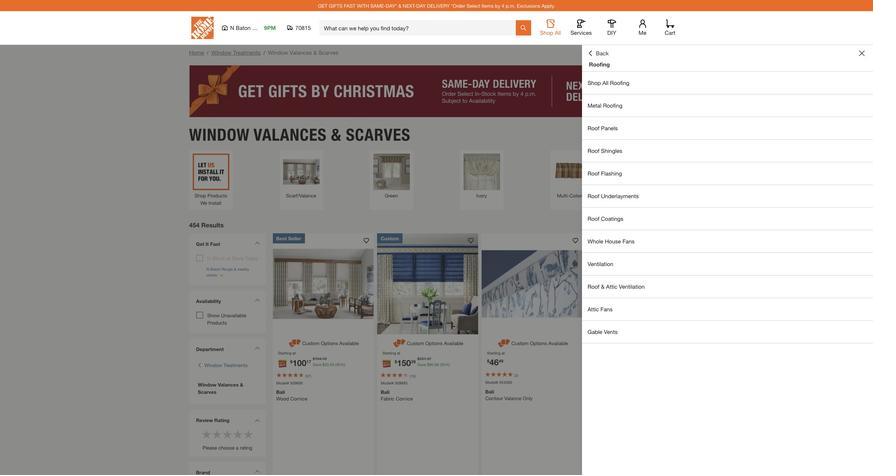 Task type: locate. For each thing, give the bounding box(es) containing it.
bali inside bali fabric cornice
[[381, 390, 390, 396]]

1 vertical spatial roofing
[[611, 80, 630, 86]]

roof for roof panels
[[588, 125, 600, 131]]

all left services
[[555, 29, 561, 36]]

custom options available for 100
[[303, 341, 359, 347]]

review rating
[[196, 418, 230, 424]]

ivory image
[[611, 339, 626, 355]]

1 horizontal spatial 35
[[441, 363, 445, 367]]

$ inside the $ 100 17
[[290, 359, 293, 365]]

1 horizontal spatial /
[[264, 50, 265, 56]]

0 horizontal spatial attic
[[588, 306, 599, 313]]

1 / from the left
[[207, 50, 209, 56]]

more options icon image for 100
[[288, 338, 303, 349]]

3 starting from the left
[[487, 351, 501, 356]]

roof & attic ventilation link
[[582, 276, 874, 298]]

starting for 100
[[278, 351, 292, 356]]

%) right 93
[[341, 363, 346, 367]]

roof for roof underlayments
[[588, 193, 600, 200]]

review
[[196, 418, 213, 424]]

diy
[[608, 29, 617, 36]]

roofing right metal
[[603, 102, 623, 109]]

more options icon image up 150 at left bottom
[[393, 338, 407, 349]]

starting at
[[278, 351, 296, 356], [383, 351, 401, 356]]

roof left the panels on the top right
[[588, 125, 600, 131]]

0 horizontal spatial 35
[[336, 363, 341, 367]]

6 roof from the top
[[588, 284, 600, 290]]

roof for roof & attic ventilation
[[588, 284, 600, 290]]

fans up gable vents
[[601, 306, 613, 313]]

me
[[639, 29, 647, 36]]

starting up 46
[[487, 351, 501, 356]]

all up metal roofing
[[603, 80, 609, 86]]

2 horizontal spatial more options icon image
[[497, 338, 512, 349]]

roof right 'colored'
[[588, 193, 600, 200]]

all
[[555, 29, 561, 36], [603, 80, 609, 86]]

4 roof from the top
[[588, 193, 600, 200]]

products inside shop products we install
[[208, 193, 227, 199]]

model# for 150
[[381, 381, 394, 386]]

treatments down department link
[[224, 363, 248, 369]]

valance
[[505, 396, 522, 402]]

roof left coatings
[[588, 216, 600, 222]]

window treatments link down department link
[[205, 362, 248, 369]]

starting up the $ 100 17
[[278, 351, 292, 356]]

fans right the house
[[623, 238, 635, 245]]

1 starting at from the left
[[278, 351, 296, 356]]

attic up the attic fans
[[607, 284, 618, 290]]

options
[[321, 341, 338, 347], [426, 341, 443, 347], [530, 341, 548, 347]]

2 horizontal spatial custom options available
[[512, 341, 568, 347]]

1 roof from the top
[[588, 125, 600, 131]]

1 horizontal spatial starting
[[383, 351, 396, 356]]

2 cornice from the left
[[396, 396, 413, 402]]

3 roof from the top
[[588, 170, 600, 177]]

window treatments link down n
[[211, 49, 261, 56]]

0 horizontal spatial %)
[[341, 363, 346, 367]]

star symbol image
[[201, 430, 212, 440], [212, 430, 222, 440], [222, 430, 233, 440], [233, 430, 243, 440], [243, 430, 254, 440]]

star symbol image down review rating link
[[212, 430, 222, 440]]

starting for 150
[[383, 351, 396, 356]]

35 inside $ 154 . 10 save $ 53 . 93 ( 35 %)
[[336, 363, 341, 367]]

menu containing shop all roofing
[[582, 72, 874, 344]]

35
[[336, 363, 341, 367], [441, 363, 445, 367]]

roofing up metal roofing
[[611, 80, 630, 86]]

starting
[[278, 351, 292, 356], [383, 351, 396, 356], [487, 351, 501, 356]]

0 vertical spatial roofing
[[589, 61, 610, 68]]

3 custom options available from the left
[[512, 341, 568, 347]]

shop products we install
[[195, 193, 227, 206]]

roof up the attic fans
[[588, 284, 600, 290]]

0 horizontal spatial ventilation
[[588, 261, 614, 268]]

1 horizontal spatial model#
[[381, 381, 394, 386]]

1 35 from the left
[[336, 363, 341, 367]]

all inside button
[[555, 29, 561, 36]]

cornice for 150
[[396, 396, 413, 402]]

$ down 10
[[323, 363, 325, 367]]

0 horizontal spatial save
[[313, 363, 322, 367]]

chat
[[823, 343, 837, 349]]

35 right 98
[[441, 363, 445, 367]]

1 horizontal spatial available
[[444, 341, 464, 347]]

2 horizontal spatial options
[[530, 341, 548, 347]]

roof flashing
[[588, 170, 622, 177]]

35 right 93
[[336, 363, 341, 367]]

starting at up 150 at left bottom
[[383, 351, 401, 356]]

) for 100
[[311, 374, 311, 379]]

2 starting from the left
[[383, 351, 396, 356]]

roof coatings link
[[582, 208, 874, 230]]

review rating link
[[196, 417, 242, 424]]

with
[[357, 3, 369, 9]]

star symbol image up please
[[201, 430, 212, 440]]

bali up wood
[[276, 390, 285, 396]]

river blue image
[[630, 339, 645, 355]]

0 horizontal spatial options
[[321, 341, 338, 347]]

save inside $ 231 . 37 save $ 80 . 98 ( 35 %)
[[418, 363, 426, 367]]

shop inside button
[[540, 29, 554, 36]]

0 horizontal spatial custom options available
[[303, 341, 359, 347]]

roof panels
[[588, 125, 618, 131]]

$ 154 . 10 save $ 53 . 93 ( 35 %)
[[313, 357, 346, 367]]

at left store
[[227, 256, 231, 261]]

%) right 98
[[445, 363, 450, 367]]

options for 100
[[321, 341, 338, 347]]

1 vertical spatial all
[[603, 80, 609, 86]]

starting up $ 150 39
[[383, 351, 396, 356]]

available for 100
[[340, 341, 359, 347]]

shop down apply.
[[540, 29, 554, 36]]

all for shop all
[[555, 29, 561, 36]]

1 %) from the left
[[341, 363, 346, 367]]

509893
[[395, 381, 408, 386]]

fans
[[623, 238, 635, 245], [601, 306, 613, 313]]

0 horizontal spatial bali
[[276, 390, 285, 396]]

1 horizontal spatial shop
[[540, 29, 554, 36]]

starting inside starting at $ 46 49
[[487, 351, 501, 356]]

) up bali contour valance only
[[518, 374, 519, 378]]

starting at up 100
[[278, 351, 296, 356]]

0 vertical spatial all
[[555, 29, 561, 36]]

now
[[838, 343, 850, 349]]

select
[[467, 3, 481, 9]]

1 cornice from the left
[[291, 396, 308, 402]]

1 horizontal spatial %)
[[445, 363, 450, 367]]

ivory link
[[464, 154, 500, 199]]

2 roof from the top
[[588, 148, 600, 154]]

0 vertical spatial shop
[[540, 29, 554, 36]]

) for 150
[[415, 374, 416, 379]]

2 more options icon image from the left
[[393, 338, 407, 349]]

%) inside $ 231 . 37 save $ 80 . 98 ( 35 %)
[[445, 363, 450, 367]]

0 horizontal spatial starting
[[278, 351, 292, 356]]

star symbol image up the 'a'
[[233, 430, 243, 440]]

cornice for 100
[[291, 396, 308, 402]]

0 horizontal spatial starting at
[[278, 351, 296, 356]]

shop all roofing link
[[582, 72, 874, 94]]

shop for shop products we install
[[195, 193, 206, 199]]

in
[[207, 256, 211, 261]]

1 vertical spatial window treatments link
[[205, 362, 248, 369]]

3 available from the left
[[549, 341, 568, 347]]

) down 39
[[415, 374, 416, 379]]

0 vertical spatial ventilation
[[588, 261, 614, 268]]

%) for 150
[[445, 363, 450, 367]]

1 horizontal spatial save
[[418, 363, 426, 367]]

1 starting from the left
[[278, 351, 292, 356]]

5 roof from the top
[[588, 216, 600, 222]]

1 horizontal spatial cornice
[[396, 396, 413, 402]]

model# left 554260
[[486, 381, 499, 385]]

0 horizontal spatial more options icon image
[[288, 338, 303, 349]]

%) inside $ 154 . 10 save $ 53 . 93 ( 35 %)
[[341, 363, 346, 367]]

cornice down 509895
[[291, 396, 308, 402]]

1 more options icon image from the left
[[288, 338, 303, 349]]

0 horizontal spatial /
[[207, 50, 209, 56]]

p.m.
[[506, 3, 516, 9]]

0 vertical spatial treatments
[[233, 49, 261, 56]]

window valances & scarves
[[189, 125, 411, 145], [198, 382, 244, 395]]

bali up the contour
[[486, 389, 494, 395]]

$ left 17 on the left
[[290, 359, 293, 365]]

1 horizontal spatial more options icon image
[[393, 338, 407, 349]]

1 vertical spatial attic
[[588, 306, 599, 313]]

drawer close image
[[860, 51, 865, 56]]

0 horizontal spatial model#
[[276, 381, 289, 386]]

store
[[232, 256, 244, 261]]

0 horizontal spatial fans
[[601, 306, 613, 313]]

roof & attic ventilation
[[588, 284, 645, 290]]

2 starting at from the left
[[383, 351, 401, 356]]

attic
[[607, 284, 618, 290], [588, 306, 599, 313]]

0 vertical spatial valances
[[290, 49, 312, 56]]

1 available from the left
[[340, 341, 359, 347]]

get
[[318, 3, 328, 9]]

multi-colored
[[557, 193, 587, 199]]

more options icon image
[[288, 338, 303, 349], [393, 338, 407, 349], [497, 338, 512, 349]]

roof shingles link
[[582, 140, 874, 162]]

cornice inside bali wood cornice
[[291, 396, 308, 402]]

0 vertical spatial fans
[[623, 238, 635, 245]]

/ down rouge
[[264, 50, 265, 56]]

me button
[[632, 20, 654, 36]]

model# left '509893'
[[381, 381, 394, 386]]

$ down the 37
[[427, 363, 429, 367]]

gable vents
[[588, 329, 618, 336]]

products up install
[[208, 193, 227, 199]]

0 vertical spatial window valances & scarves
[[189, 125, 411, 145]]

1 vertical spatial scarves
[[346, 125, 411, 145]]

metal
[[588, 102, 602, 109]]

454 results
[[189, 221, 224, 229]]

shop for shop all roofing
[[588, 80, 601, 86]]

roofing down the back button
[[589, 61, 610, 68]]

0 horizontal spatial shop
[[195, 193, 206, 199]]

2 horizontal spatial starting
[[487, 351, 501, 356]]

more options icon image up starting at $ 46 49
[[497, 338, 512, 349]]

35 for 150
[[441, 363, 445, 367]]

1 horizontal spatial scarves
[[319, 49, 339, 56]]

a
[[236, 445, 239, 451]]

whole house fans
[[588, 238, 635, 245]]

next-
[[403, 3, 417, 9]]

/
[[207, 50, 209, 56], [264, 50, 265, 56]]

1 vertical spatial fans
[[601, 306, 613, 313]]

2 horizontal spatial available
[[549, 341, 568, 347]]

bali inside bali wood cornice
[[276, 390, 285, 396]]

0 horizontal spatial all
[[555, 29, 561, 36]]

roof flashing link
[[582, 163, 874, 185]]

shop inside shop products we install
[[195, 193, 206, 199]]

attic up gable
[[588, 306, 599, 313]]

gable vents link
[[582, 321, 874, 344]]

shop up metal
[[588, 80, 601, 86]]

( inside $ 154 . 10 save $ 53 . 93 ( 35 %)
[[335, 363, 336, 367]]

fabric cornice image
[[378, 234, 479, 335]]

save for 150
[[418, 363, 426, 367]]

1 horizontal spatial starting at
[[383, 351, 401, 356]]

0 vertical spatial products
[[208, 193, 227, 199]]

save inside $ 154 . 10 save $ 53 . 93 ( 35 %)
[[313, 363, 322, 367]]

.
[[322, 357, 323, 361], [426, 357, 427, 361], [329, 363, 330, 367], [434, 363, 435, 367]]

$ left 39
[[395, 359, 397, 365]]

2 options from the left
[[426, 341, 443, 347]]

roof underlayments link
[[582, 185, 874, 208]]

department
[[196, 347, 224, 352]]

get gifts fast with same-day* & next-day delivery *order select items by 4 p.m. exclusions apply.
[[318, 3, 555, 9]]

house
[[605, 238, 621, 245]]

1 custom options available from the left
[[303, 341, 359, 347]]

1 vertical spatial products
[[207, 320, 227, 326]]

3 star symbol image from the left
[[222, 430, 233, 440]]

the home depot logo image
[[191, 17, 214, 39]]

metal roofing
[[588, 102, 623, 109]]

bali inside bali contour valance only
[[486, 389, 494, 395]]

1 horizontal spatial all
[[603, 80, 609, 86]]

we
[[201, 200, 207, 206]]

0 horizontal spatial cornice
[[291, 396, 308, 402]]

1 vertical spatial shop
[[588, 80, 601, 86]]

treatments down n baton rouge
[[233, 49, 261, 56]]

17
[[307, 359, 311, 365]]

green link
[[373, 154, 410, 199]]

) down 17 on the left
[[311, 374, 311, 379]]

show
[[207, 313, 220, 319]]

1 options from the left
[[321, 341, 338, 347]]

10
[[323, 357, 327, 361]]

2 35 from the left
[[441, 363, 445, 367]]

home
[[189, 49, 204, 56]]

1 horizontal spatial fans
[[623, 238, 635, 245]]

70815
[[296, 24, 311, 31]]

1 vertical spatial valances
[[254, 125, 327, 145]]

at
[[227, 256, 231, 261], [293, 351, 296, 356], [397, 351, 401, 356], [502, 351, 505, 356]]

scarves
[[319, 49, 339, 56], [346, 125, 411, 145], [198, 389, 217, 395]]

ventilation link
[[582, 253, 874, 276]]

$ inside $ 150 39
[[395, 359, 397, 365]]

model# left 509895
[[276, 381, 289, 386]]

1 horizontal spatial custom options available
[[407, 341, 464, 347]]

2 horizontal spatial bali
[[486, 389, 494, 395]]

baton
[[236, 24, 251, 31]]

starting at for 100
[[278, 351, 296, 356]]

ivory image
[[464, 154, 500, 190]]

0 horizontal spatial available
[[340, 341, 359, 347]]

best seller
[[276, 236, 302, 242]]

0 horizontal spatial scarves
[[198, 389, 217, 395]]

more options icon image up 100
[[288, 338, 303, 349]]

shop up we
[[195, 193, 206, 199]]

2 %) from the left
[[445, 363, 450, 367]]

multi-colored link
[[554, 154, 591, 199]]

2 custom options available from the left
[[407, 341, 464, 347]]

2 horizontal spatial shop
[[588, 80, 601, 86]]

1 vertical spatial window valances & scarves
[[198, 382, 244, 395]]

window treatments link
[[211, 49, 261, 56], [205, 362, 248, 369]]

multi colored image
[[554, 154, 591, 190]]

$ left 49
[[487, 359, 490, 364]]

0 vertical spatial attic
[[607, 284, 618, 290]]

rating
[[214, 418, 230, 424]]

1 horizontal spatial bali
[[381, 390, 390, 396]]

green image
[[373, 154, 410, 190]]

1 save from the left
[[313, 363, 322, 367]]

treatments
[[233, 49, 261, 56], [224, 363, 248, 369]]

2 save from the left
[[418, 363, 426, 367]]

454
[[189, 221, 200, 229]]

in stock at store today
[[207, 256, 258, 261]]

2 available from the left
[[444, 341, 464, 347]]

1 star symbol image from the left
[[201, 430, 212, 440]]

menu
[[582, 72, 874, 344]]

attic fans link
[[582, 299, 874, 321]]

star symbol image up please choose a rating
[[222, 430, 233, 440]]

shop products we install image
[[193, 154, 229, 190]]

roof left flashing
[[588, 170, 600, 177]]

$ right 39
[[418, 357, 420, 361]]

wood
[[276, 396, 289, 402]]

products down show
[[207, 320, 227, 326]]

cornice inside bali fabric cornice
[[396, 396, 413, 402]]

/ right home
[[207, 50, 209, 56]]

items
[[482, 3, 494, 9]]

0 horizontal spatial )
[[311, 374, 311, 379]]

save down 231
[[418, 363, 426, 367]]

custom for bali contour valance only
[[512, 341, 529, 347]]

1 horizontal spatial )
[[415, 374, 416, 379]]

cornice down '509893'
[[396, 396, 413, 402]]

1 horizontal spatial options
[[426, 341, 443, 347]]

35 inside $ 231 . 37 save $ 80 . 98 ( 35 %)
[[441, 363, 445, 367]]

2 horizontal spatial )
[[518, 374, 519, 378]]

bali up fabric
[[381, 390, 390, 396]]

2 vertical spatial shop
[[195, 193, 206, 199]]

save down 154
[[313, 363, 322, 367]]

9pm
[[264, 24, 276, 31]]

1 horizontal spatial ventilation
[[619, 284, 645, 290]]

burgundy image
[[592, 340, 606, 354]]

at up 49
[[502, 351, 505, 356]]

star symbol image up rating at the bottom of page
[[243, 430, 254, 440]]

roof left shingles
[[588, 148, 600, 154]]

available for 150
[[444, 341, 464, 347]]



Task type: vqa. For each thing, say whether or not it's contained in the screenshot.
Moving Supplies & Rentals
no



Task type: describe. For each thing, give the bounding box(es) containing it.
bali contour valance only
[[486, 389, 533, 402]]

contour valance only image
[[482, 234, 583, 335]]

( for bali wood cornice
[[305, 374, 306, 379]]

509895
[[290, 381, 303, 386]]

starting at $ 46 49
[[487, 351, 505, 368]]

roof for roof coatings
[[588, 216, 600, 222]]

contour
[[486, 396, 503, 402]]

window treatments
[[205, 363, 248, 369]]

roof for roof shingles
[[588, 148, 600, 154]]

services button
[[570, 20, 593, 36]]

diy button
[[601, 20, 623, 36]]

150
[[397, 358, 411, 368]]

model# 554260
[[486, 381, 512, 385]]

products inside show unavailable products
[[207, 320, 227, 326]]

save for 100
[[313, 363, 322, 367]]

1 horizontal spatial attic
[[607, 284, 618, 290]]

in stock at store today link
[[207, 256, 258, 261]]

cart link
[[663, 20, 678, 36]]

coatings
[[602, 216, 624, 222]]

46
[[490, 358, 499, 368]]

whole house fans link
[[582, 231, 874, 253]]

( inside $ 231 . 37 save $ 80 . 98 ( 35 %)
[[440, 363, 441, 367]]

$ 100 17
[[290, 358, 311, 368]]

0 vertical spatial window treatments link
[[211, 49, 261, 56]]

attic fans
[[588, 306, 613, 313]]

100
[[293, 358, 307, 368]]

today
[[245, 256, 258, 261]]

roof shingles
[[588, 148, 623, 154]]

3
[[516, 374, 518, 378]]

all for shop all roofing
[[603, 80, 609, 86]]

0 vertical spatial scarves
[[319, 49, 339, 56]]

custom for bali fabric cornice
[[407, 341, 424, 347]]

97
[[306, 374, 311, 379]]

multi-
[[557, 193, 570, 199]]

home / window treatments / window valances & scarves
[[189, 49, 339, 56]]

2 vertical spatial roofing
[[603, 102, 623, 109]]

2 star symbol image from the left
[[212, 430, 222, 440]]

best
[[276, 236, 287, 242]]

35 for 100
[[336, 363, 341, 367]]

window valances & scarves link
[[196, 381, 259, 396]]

n
[[230, 24, 234, 31]]

( for bali fabric cornice
[[410, 374, 411, 379]]

rouge
[[252, 24, 269, 31]]

37
[[427, 357, 432, 361]]

show unavailable products
[[207, 313, 246, 326]]

options for 150
[[426, 341, 443, 347]]

sponsored banner image
[[189, 65, 685, 118]]

custom options available for 150
[[407, 341, 464, 347]]

wood cornice image
[[273, 234, 374, 335]]

bali fabric cornice
[[381, 390, 413, 402]]

( for bali contour valance only
[[515, 374, 516, 378]]

$ right 17 on the left
[[313, 357, 315, 361]]

shop for shop all
[[540, 29, 554, 36]]

What can we help you find today? search field
[[324, 21, 516, 35]]

chat now
[[823, 343, 850, 349]]

53
[[325, 363, 329, 367]]

please choose a rating
[[203, 445, 252, 451]]

gold image
[[649, 339, 664, 355]]

( 16 )
[[410, 374, 416, 379]]

$ 231 . 37 save $ 80 . 98 ( 35 %)
[[418, 357, 450, 367]]

shingles
[[602, 148, 623, 154]]

day*
[[386, 3, 397, 9]]

bali for 100
[[276, 390, 285, 396]]

( 3 )
[[515, 374, 519, 378]]

it
[[206, 241, 209, 247]]

more options icon image for 150
[[393, 338, 407, 349]]

$ 150 39
[[395, 358, 416, 368]]

scarf/valance
[[286, 193, 316, 199]]

custom for bali wood cornice
[[303, 341, 320, 347]]

shop all roofing
[[588, 80, 630, 86]]

get it fast
[[196, 241, 220, 247]]

bali wood cornice
[[276, 390, 308, 402]]

model# for 100
[[276, 381, 289, 386]]

back button
[[588, 50, 609, 57]]

80
[[429, 363, 434, 367]]

49
[[499, 359, 504, 364]]

at up 150 at left bottom
[[397, 351, 401, 356]]

back
[[596, 50, 609, 57]]

day
[[417, 3, 426, 9]]

exclusions
[[517, 3, 541, 9]]

at up 100
[[293, 351, 296, 356]]

only
[[523, 396, 533, 402]]

feedback link image
[[864, 118, 874, 156]]

2 / from the left
[[264, 50, 265, 56]]

scarf/valance image
[[283, 154, 320, 190]]

availability link
[[193, 294, 262, 310]]

model# 509893
[[381, 381, 408, 386]]

$ inside starting at $ 46 49
[[487, 359, 490, 364]]

3 more options icon image from the left
[[497, 338, 512, 349]]

2 vertical spatial valances
[[218, 382, 239, 388]]

4 star symbol image from the left
[[233, 430, 243, 440]]

2 horizontal spatial scarves
[[346, 125, 411, 145]]

show unavailable products link
[[207, 313, 246, 326]]

gifts
[[329, 3, 343, 9]]

vents
[[604, 329, 618, 336]]

1 vertical spatial treatments
[[224, 363, 248, 369]]

2 vertical spatial scarves
[[198, 389, 217, 395]]

colored
[[570, 193, 587, 199]]

2 horizontal spatial model#
[[486, 381, 499, 385]]

rod pocket valance image
[[644, 154, 681, 190]]

shop products we install link
[[193, 154, 229, 207]]

flashing
[[602, 170, 622, 177]]

554260
[[500, 381, 512, 385]]

metal roofing link
[[582, 95, 874, 117]]

get
[[196, 241, 204, 247]]

231
[[420, 357, 426, 361]]

%) for 100
[[341, 363, 346, 367]]

at inside starting at $ 46 49
[[502, 351, 505, 356]]

5 star symbol image from the left
[[243, 430, 254, 440]]

ivory
[[477, 193, 487, 199]]

canova blackout polyester curtain valance image
[[587, 234, 688, 335]]

chocolate image
[[668, 339, 683, 355]]

chat now link
[[804, 340, 870, 353]]

services
[[571, 29, 592, 36]]

( 97 )
[[305, 374, 311, 379]]

bali for 150
[[381, 390, 390, 396]]

fast
[[210, 241, 220, 247]]

starting at for 150
[[383, 351, 401, 356]]

roof coatings
[[588, 216, 624, 222]]

roof for roof flashing
[[588, 170, 600, 177]]

1 vertical spatial ventilation
[[619, 284, 645, 290]]

3 options from the left
[[530, 341, 548, 347]]

93
[[330, 363, 334, 367]]



